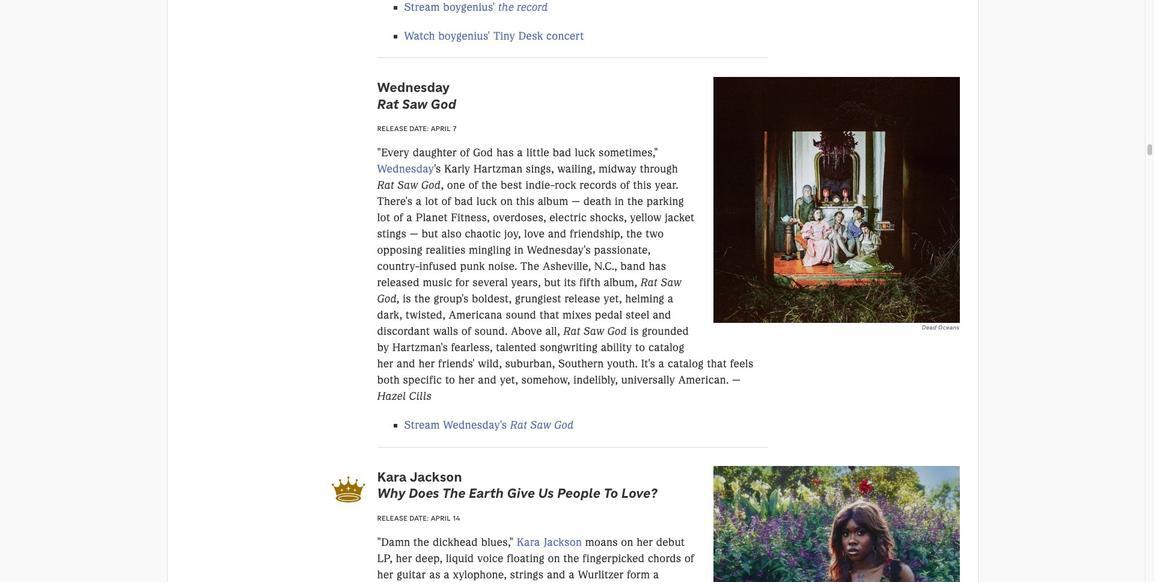 Task type: locate. For each thing, give the bounding box(es) containing it.
is the group's boldest, grungiest release yet, helming a dark, twisted, americana sound that mixes pedal steel and discordant walls of sound. above all,
[[377, 292, 674, 338]]

1 horizontal spatial has
[[649, 260, 667, 273]]

indie-
[[526, 179, 555, 192]]

why
[[377, 485, 406, 502]]

in down 'joy,'
[[515, 244, 524, 257]]

0 vertical spatial kara
[[377, 468, 407, 485]]

luck inside , one of the best indie-rock records of this year. there's a lot of bad luck on this album — death in the parking lot of a planet fitness, overdoses, electric shocks, yellow jacket stings — but also chaotic joy, love and friendship, the two opposing realities mingling in wednesday's passionate, country-infused punk noise. the asheville, n.c., band has released music for several years, but its fifth album,
[[477, 195, 498, 208]]

april
[[431, 124, 451, 133], [431, 513, 451, 522]]

1 vertical spatial wednesday's
[[443, 419, 507, 432]]

luck
[[575, 146, 596, 159], [477, 195, 498, 208]]

0 vertical spatial bad
[[553, 146, 572, 159]]

boygenius'
[[443, 0, 495, 14], [439, 29, 491, 43]]

0 vertical spatial the
[[521, 260, 540, 273]]

0 horizontal spatial luck
[[477, 195, 498, 208]]

yet, inside is grounded by hartzman's fearless, talented songwriting ability to catalog her and her friends' wild, suburban, southern youth. it's a catalog that feels both specific to her and yet, somehow, indelibly, universally american. — hazel cills
[[500, 374, 519, 387]]

rat inside wednesday rat saw god
[[377, 95, 399, 112]]

kara up floating
[[517, 536, 541, 549]]

its
[[564, 276, 577, 289]]

midway
[[599, 162, 637, 176]]

april left 14
[[431, 513, 451, 522]]

0 horizontal spatial —
[[410, 227, 419, 241]]

1 horizontal spatial bad
[[553, 146, 572, 159]]

rat up there's
[[377, 179, 395, 192]]

the up the years,
[[521, 260, 540, 273]]

stream
[[404, 0, 440, 14], [404, 419, 440, 432]]

wednesday inside "every daughter of god has a little bad luck sometimes," wednesday 's karly hartzman sings, wailing, midway through rat saw god
[[377, 162, 434, 176]]

two
[[646, 227, 664, 241]]

1 vertical spatial but
[[544, 276, 561, 289]]

stream down "cills"
[[404, 419, 440, 432]]

kara jackson why does the earth give us people to love?
[[377, 468, 658, 502]]

punk
[[460, 260, 485, 273]]

1 horizontal spatial this
[[634, 179, 652, 192]]

twisted,
[[406, 309, 446, 322]]

—
[[572, 195, 581, 208], [410, 227, 419, 241], [733, 374, 741, 387]]

grungiest
[[515, 292, 562, 306]]

image credit element
[[714, 323, 960, 332]]

saw down somehow,
[[531, 419, 552, 432]]

of up fearless,
[[462, 325, 472, 338]]

wailing,
[[558, 162, 596, 176]]

rat up helming
[[641, 276, 658, 289]]

fingerpicked
[[583, 552, 645, 565]]

boygenius' for watch
[[439, 29, 491, 43]]

0 vertical spatial april
[[431, 124, 451, 133]]

date: down "does"
[[410, 513, 429, 522]]

sound
[[506, 309, 537, 322]]

to up it's
[[636, 341, 646, 354]]

saw down wednesday link
[[398, 179, 419, 192]]

jackson inside 'kara jackson why does the earth give us people to love?'
[[410, 468, 462, 485]]

1 horizontal spatial to
[[636, 341, 646, 354]]

2 horizontal spatial —
[[733, 374, 741, 387]]

catalog up american.
[[668, 357, 704, 371]]

1 vertical spatial to
[[445, 374, 456, 387]]

specific
[[403, 374, 442, 387]]

moans on her debut lp, her deep, liquid voice floating on the fingerpicked chords of her guitar as a xylophone, strings and a wurlitzer form
[[377, 536, 768, 582]]

date: for 7
[[410, 124, 429, 133]]

the inside 'kara jackson why does the earth give us people to love?'
[[443, 485, 466, 502]]

release up "every at the top of the page
[[377, 124, 408, 133]]

2 april from the top
[[431, 513, 451, 522]]

0 horizontal spatial has
[[497, 146, 514, 159]]

0 vertical spatial stream
[[404, 0, 440, 14]]

1 vertical spatial boygenius'
[[439, 29, 491, 43]]

bad up fitness, at the left of page
[[455, 195, 474, 208]]

wednesday down "every at the top of the page
[[377, 162, 434, 176]]

bad up wailing,
[[553, 146, 572, 159]]

realities
[[426, 244, 466, 257]]

oceans
[[939, 324, 960, 331]]

the up 14
[[443, 485, 466, 502]]

0 horizontal spatial on
[[501, 195, 513, 208]]

0 horizontal spatial bad
[[455, 195, 474, 208]]

0 vertical spatial wednesday's
[[527, 244, 591, 257]]

0 vertical spatial date:
[[410, 124, 429, 133]]

to
[[604, 485, 619, 502]]

has right band
[[649, 260, 667, 273]]

has
[[497, 146, 514, 159], [649, 260, 667, 273]]

yet, inside the is the group's boldest, grungiest release yet, helming a dark, twisted, americana sound that mixes pedal steel and discordant walls of sound. above all,
[[604, 292, 622, 306]]

has inside , one of the best indie-rock records of this year. there's a lot of bad luck on this album — death in the parking lot of a planet fitness, overdoses, electric shocks, yellow jacket stings — but also chaotic joy, love and friendship, the two opposing realities mingling in wednesday's passionate, country-infused punk noise. the asheville, n.c., band has released music for several years, but its fifth album,
[[649, 260, 667, 273]]

1 release from the top
[[377, 124, 408, 133]]

luck up wailing,
[[575, 146, 596, 159]]

is inside the is the group's boldest, grungiest release yet, helming a dark, twisted, americana sound that mixes pedal steel and discordant walls of sound. above all,
[[403, 292, 411, 306]]

1 horizontal spatial wednesday's
[[527, 244, 591, 257]]

that inside the is the group's boldest, grungiest release yet, helming a dark, twisted, americana sound that mixes pedal steel and discordant walls of sound. above all,
[[540, 309, 560, 322]]

and down the hartzman's
[[397, 357, 416, 371]]

the down kara jackson 'link'
[[564, 552, 580, 565]]

yet, down wild,
[[500, 374, 519, 387]]

planet
[[416, 211, 448, 224]]

is down released
[[403, 292, 411, 306]]

of right chords
[[685, 552, 695, 565]]

1 stream from the top
[[404, 0, 440, 14]]

2 release from the top
[[377, 513, 408, 522]]

her up guitar
[[396, 552, 412, 565]]

rat saw god
[[564, 325, 627, 338]]

on down best
[[501, 195, 513, 208]]

1 vertical spatial jackson
[[544, 536, 582, 549]]

kara left "does"
[[377, 468, 407, 485]]

release up "damn
[[377, 513, 408, 522]]

a right it's
[[659, 357, 665, 371]]

0 horizontal spatial but
[[422, 227, 439, 241]]

1 horizontal spatial luck
[[575, 146, 596, 159]]

2 wednesday from the top
[[377, 162, 434, 176]]

this
[[634, 179, 652, 192], [516, 195, 535, 208]]

yet, up pedal
[[604, 292, 622, 306]]

1 vertical spatial catalog
[[668, 357, 704, 371]]

1 vertical spatial this
[[516, 195, 535, 208]]

of inside the is the group's boldest, grungiest release yet, helming a dark, twisted, americana sound that mixes pedal steel and discordant walls of sound. above all,
[[462, 325, 472, 338]]

0 horizontal spatial the
[[443, 485, 466, 502]]

0 vertical spatial luck
[[575, 146, 596, 159]]

this down through
[[634, 179, 652, 192]]

0 horizontal spatial kara
[[377, 468, 407, 485]]

but left its
[[544, 276, 561, 289]]

watch boygenius' tiny desk concert link
[[404, 29, 584, 43]]

date:
[[410, 124, 429, 133], [410, 513, 429, 522]]

several
[[473, 276, 508, 289]]

kara jackson, why does the earth give us people to love? image
[[714, 466, 960, 582]]

0 vertical spatial is
[[403, 292, 411, 306]]

records
[[580, 179, 617, 192]]

and up the grounded on the bottom right
[[653, 309, 672, 322]]

0 vertical spatial wednesday
[[377, 79, 450, 96]]

ability
[[601, 341, 632, 354]]

1 vertical spatial is
[[631, 325, 639, 338]]

0 vertical spatial that
[[540, 309, 560, 322]]

opposing
[[377, 244, 423, 257]]

in
[[615, 195, 625, 208], [515, 244, 524, 257]]

1 date: from the top
[[410, 124, 429, 133]]

suburban,
[[506, 357, 555, 371]]

people
[[558, 485, 601, 502]]

talented
[[496, 341, 537, 354]]

0 vertical spatial has
[[497, 146, 514, 159]]

and right the strings
[[547, 568, 566, 581]]

— down feels
[[733, 374, 741, 387]]

0 horizontal spatial in
[[515, 244, 524, 257]]

0 horizontal spatial to
[[445, 374, 456, 387]]

0 vertical spatial —
[[572, 195, 581, 208]]

asheville,
[[543, 260, 591, 273]]

0 vertical spatial yet,
[[604, 292, 622, 306]]

date: up daughter
[[410, 124, 429, 133]]

electric
[[550, 211, 587, 224]]

god
[[431, 95, 457, 112], [473, 146, 494, 159], [421, 179, 441, 192], [608, 325, 627, 338], [555, 419, 574, 432]]

1 vertical spatial kara
[[517, 536, 541, 549]]

a up planet
[[416, 195, 422, 208]]

1 horizontal spatial in
[[615, 195, 625, 208]]

is down "steel"
[[631, 325, 639, 338]]

boygenius' up watch boygenius' tiny desk concert
[[443, 0, 495, 14]]

wednesday, rat saw god image
[[714, 77, 960, 323]]

wild,
[[478, 357, 502, 371]]

— up electric
[[572, 195, 581, 208]]

1 vertical spatial on
[[622, 536, 634, 549]]

saw inside "every daughter of god has a little bad luck sometimes," wednesday 's karly hartzman sings, wailing, midway through rat saw god
[[398, 179, 419, 192]]

rat down somehow,
[[511, 419, 528, 432]]

0 vertical spatial release
[[377, 124, 408, 133]]

god down somehow,
[[555, 419, 574, 432]]

saw
[[402, 95, 428, 112], [398, 179, 419, 192], [661, 276, 682, 289], [584, 325, 605, 338], [531, 419, 552, 432]]

0 horizontal spatial yet,
[[500, 374, 519, 387]]

a right helming
[[668, 292, 674, 306]]

april for 7
[[431, 124, 451, 133]]

rat inside "every daughter of god has a little bad luck sometimes," wednesday 's karly hartzman sings, wailing, midway through rat saw god
[[377, 179, 395, 192]]

luck up fitness, at the left of page
[[477, 195, 498, 208]]

yet,
[[604, 292, 622, 306], [500, 374, 519, 387]]

her up chords
[[637, 536, 653, 549]]

band
[[621, 260, 646, 273]]

country-
[[377, 260, 420, 273]]

1 vertical spatial that
[[707, 357, 727, 371]]

1 vertical spatial wednesday
[[377, 162, 434, 176]]

7
[[453, 124, 457, 133]]

is inside is grounded by hartzman's fearless, talented songwriting ability to catalog her and her friends' wild, suburban, southern youth. it's a catalog that feels both specific to her and yet, somehow, indelibly, universally american. — hazel cills
[[631, 325, 639, 338]]

stings
[[377, 227, 407, 241]]

that up all,
[[540, 309, 560, 322]]

wednesday
[[377, 79, 450, 96], [377, 162, 434, 176]]

of up karly
[[460, 146, 470, 159]]

a inside "every daughter of god has a little bad luck sometimes," wednesday 's karly hartzman sings, wailing, midway through rat saw god
[[517, 146, 524, 159]]

god up the hartzman
[[473, 146, 494, 159]]

jackson left moans
[[544, 536, 582, 549]]

to down friends'
[[445, 374, 456, 387]]

0 vertical spatial jackson
[[410, 468, 462, 485]]

rat up songwriting
[[564, 325, 581, 338]]

1 vertical spatial april
[[431, 513, 451, 522]]

1 april from the top
[[431, 124, 451, 133]]

god up ability
[[608, 325, 627, 338]]

stream boygenius' the record
[[404, 0, 548, 14]]

years,
[[512, 276, 541, 289]]

catalog
[[649, 341, 685, 354], [668, 357, 704, 371]]

wednesday up release date: april 7
[[377, 79, 450, 96]]

her down lp,
[[377, 568, 394, 581]]

steel
[[626, 309, 650, 322]]

1 vertical spatial the
[[443, 485, 466, 502]]

1 horizontal spatial yet,
[[604, 292, 622, 306]]

april left 7 on the left of the page
[[431, 124, 451, 133]]

1 vertical spatial has
[[649, 260, 667, 273]]

the up twisted,
[[415, 292, 431, 306]]

0 vertical spatial boygenius'
[[443, 0, 495, 14]]

— inside is grounded by hartzman's fearless, talented songwriting ability to catalog her and her friends' wild, suburban, southern youth. it's a catalog that feels both specific to her and yet, somehow, indelibly, universally american. — hazel cills
[[733, 374, 741, 387]]

dark,
[[377, 309, 403, 322]]

's
[[434, 162, 441, 176]]

date: for 14
[[410, 513, 429, 522]]

0 vertical spatial lot
[[425, 195, 439, 208]]

jackson up release date: april 14
[[410, 468, 462, 485]]

1 vertical spatial bad
[[455, 195, 474, 208]]

1 horizontal spatial is
[[631, 325, 639, 338]]

the inside moans on her debut lp, her deep, liquid voice floating on the fingerpicked chords of her guitar as a xylophone, strings and a wurlitzer form
[[564, 552, 580, 565]]

release
[[565, 292, 601, 306]]

rat up release date: april 7
[[377, 95, 399, 112]]

in up shocks,
[[615, 195, 625, 208]]

infused
[[420, 260, 457, 273]]

that up american.
[[707, 357, 727, 371]]

a left "little"
[[517, 146, 524, 159]]

kara
[[377, 468, 407, 485], [517, 536, 541, 549]]

but
[[422, 227, 439, 241], [544, 276, 561, 289]]

1 horizontal spatial on
[[548, 552, 561, 565]]

lot up planet
[[425, 195, 439, 208]]

it's
[[641, 357, 656, 371]]

give
[[507, 485, 535, 502]]

2 date: from the top
[[410, 513, 429, 522]]

a inside is grounded by hartzman's fearless, talented songwriting ability to catalog her and her friends' wild, suburban, southern youth. it's a catalog that feels both specific to her and yet, somehow, indelibly, universally american. — hazel cills
[[659, 357, 665, 371]]

1 vertical spatial —
[[410, 227, 419, 241]]

stream up watch
[[404, 0, 440, 14]]

0 horizontal spatial jackson
[[410, 468, 462, 485]]

on inside , one of the best indie-rock records of this year. there's a lot of bad luck on this album — death in the parking lot of a planet fitness, overdoses, electric shocks, yellow jacket stings — but also chaotic joy, love and friendship, the two opposing realities mingling in wednesday's passionate, country-infused punk noise. the asheville, n.c., band has released music for several years, but its fifth album,
[[501, 195, 513, 208]]

2 stream from the top
[[404, 419, 440, 432]]

wurlitzer
[[579, 568, 624, 581]]

1 horizontal spatial jackson
[[544, 536, 582, 549]]

and down electric
[[548, 227, 567, 241]]

grounded
[[642, 325, 690, 338]]

on up 'fingerpicked'
[[622, 536, 634, 549]]

0 vertical spatial on
[[501, 195, 513, 208]]

the down the hartzman
[[482, 179, 498, 192]]

1 wednesday from the top
[[377, 79, 450, 96]]

as
[[430, 568, 441, 581]]

"damn
[[377, 536, 410, 549]]

1 horizontal spatial that
[[707, 357, 727, 371]]

— up opposing
[[410, 227, 419, 241]]

is
[[403, 292, 411, 306], [631, 325, 639, 338]]

has up the hartzman
[[497, 146, 514, 159]]

strings
[[510, 568, 544, 581]]

and inside , one of the best indie-rock records of this year. there's a lot of bad luck on this album — death in the parking lot of a planet fitness, overdoses, electric shocks, yellow jacket stings — but also chaotic joy, love and friendship, the two opposing realities mingling in wednesday's passionate, country-infused punk noise. the asheville, n.c., band has released music for several years, but its fifth album,
[[548, 227, 567, 241]]

hartzman
[[474, 162, 523, 176]]

but down planet
[[422, 227, 439, 241]]

somehow,
[[522, 374, 571, 387]]

,
[[441, 179, 444, 192]]

her down friends'
[[459, 374, 475, 387]]

1 vertical spatial yet,
[[500, 374, 519, 387]]

saw up helming
[[661, 276, 682, 289]]

on down kara jackson 'link'
[[548, 552, 561, 565]]

0 horizontal spatial is
[[403, 292, 411, 306]]

saw inside wednesday rat saw god
[[402, 95, 428, 112]]

saw inside rat saw god,
[[661, 276, 682, 289]]

lot up the stings
[[377, 211, 391, 224]]

2 vertical spatial —
[[733, 374, 741, 387]]

wednesday inside wednesday rat saw god
[[377, 79, 450, 96]]

a right as
[[444, 568, 450, 581]]

saw down pedal
[[584, 325, 605, 338]]

saw up release date: april 7
[[402, 95, 428, 112]]

is grounded by hartzman's fearless, talented songwriting ability to catalog her and her friends' wild, suburban, southern youth. it's a catalog that feels both specific to her and yet, somehow, indelibly, universally american. — hazel cills
[[377, 325, 754, 403]]

death
[[584, 195, 612, 208]]

april for 14
[[431, 513, 451, 522]]

0 horizontal spatial that
[[540, 309, 560, 322]]

1 vertical spatial luck
[[477, 195, 498, 208]]

her down the by
[[377, 357, 394, 371]]

0 horizontal spatial lot
[[377, 211, 391, 224]]

, one of the best indie-rock records of this year. there's a lot of bad luck on this album — death in the parking lot of a planet fitness, overdoses, electric shocks, yellow jacket stings — but also chaotic joy, love and friendship, the two opposing realities mingling in wednesday's passionate, country-infused punk noise. the asheville, n.c., band has released music for several years, but its fifth album,
[[377, 179, 695, 289]]

boygenius' down stream boygenius' the record
[[439, 29, 491, 43]]

catalog down the grounded on the bottom right
[[649, 341, 685, 354]]

god up 7 on the left of the page
[[431, 95, 457, 112]]

a
[[517, 146, 524, 159], [416, 195, 422, 208], [407, 211, 413, 224], [668, 292, 674, 306], [659, 357, 665, 371], [444, 568, 450, 581], [569, 568, 575, 581]]

1 vertical spatial date:
[[410, 513, 429, 522]]

the up deep,
[[414, 536, 430, 549]]

1 vertical spatial stream
[[404, 419, 440, 432]]

this up overdoses,
[[516, 195, 535, 208]]

of inside "every daughter of god has a little bad luck sometimes," wednesday 's karly hartzman sings, wailing, midway through rat saw god
[[460, 146, 470, 159]]

liquid
[[446, 552, 474, 565]]

0 horizontal spatial wednesday's
[[443, 419, 507, 432]]

love
[[525, 227, 545, 241]]

1 vertical spatial release
[[377, 513, 408, 522]]

wednesday's inside , one of the best indie-rock records of this year. there's a lot of bad luck on this album — death in the parking lot of a planet fitness, overdoses, electric shocks, yellow jacket stings — but also chaotic joy, love and friendship, the two opposing realities mingling in wednesday's passionate, country-infused punk noise. the asheville, n.c., band has released music for several years, but its fifth album,
[[527, 244, 591, 257]]

1 horizontal spatial the
[[521, 260, 540, 273]]

of down ,
[[442, 195, 452, 208]]

of down there's
[[394, 211, 404, 224]]

guitar
[[397, 568, 426, 581]]



Task type: describe. For each thing, give the bounding box(es) containing it.
overdoses,
[[493, 211, 547, 224]]

0 vertical spatial in
[[615, 195, 625, 208]]

youth.
[[607, 357, 638, 371]]

music
[[423, 276, 453, 289]]

passionate,
[[594, 244, 651, 257]]

kara jackson link
[[517, 536, 582, 549]]

a left wurlitzer
[[569, 568, 575, 581]]

god inside wednesday rat saw god
[[431, 95, 457, 112]]

god down 's
[[421, 179, 441, 192]]

love?
[[622, 485, 658, 502]]

rat saw god,
[[377, 276, 682, 306]]

southern
[[559, 357, 604, 371]]

does
[[409, 485, 439, 502]]

of right the one in the left of the page
[[469, 179, 479, 192]]

songwriting
[[540, 341, 598, 354]]

1 horizontal spatial —
[[572, 195, 581, 208]]

earth
[[469, 485, 504, 502]]

0 vertical spatial this
[[634, 179, 652, 192]]

little
[[527, 146, 550, 159]]

hazel
[[377, 390, 406, 403]]

the left 'record'
[[499, 0, 514, 14]]

1 vertical spatial lot
[[377, 211, 391, 224]]

sings,
[[526, 162, 554, 176]]

1 horizontal spatial kara
[[517, 536, 541, 549]]

all,
[[546, 325, 560, 338]]

yellow
[[630, 211, 662, 224]]

her up specific
[[419, 357, 435, 371]]

0 vertical spatial to
[[636, 341, 646, 354]]

also
[[442, 227, 462, 241]]

through
[[640, 162, 679, 176]]

american.
[[679, 374, 729, 387]]

karly
[[445, 162, 471, 176]]

of inside moans on her debut lp, her deep, liquid voice floating on the fingerpicked chords of her guitar as a xylophone, strings and a wurlitzer form
[[685, 552, 695, 565]]

sometimes,"
[[599, 146, 659, 159]]

desk
[[519, 29, 544, 43]]

pedal
[[595, 309, 623, 322]]

record
[[517, 0, 548, 14]]

n.c.,
[[595, 260, 618, 273]]

luck inside "every daughter of god has a little bad luck sometimes," wednesday 's karly hartzman sings, wailing, midway through rat saw god
[[575, 146, 596, 159]]

us
[[539, 485, 554, 502]]

has inside "every daughter of god has a little bad luck sometimes," wednesday 's karly hartzman sings, wailing, midway through rat saw god
[[497, 146, 514, 159]]

and inside the is the group's boldest, grungiest release yet, helming a dark, twisted, americana sound that mixes pedal steel and discordant walls of sound. above all,
[[653, 309, 672, 322]]

kara inside 'kara jackson why does the earth give us people to love?'
[[377, 468, 407, 485]]

sound.
[[475, 325, 508, 338]]

dead oceans
[[922, 324, 960, 331]]

is for grounded
[[631, 325, 639, 338]]

chords
[[648, 552, 682, 565]]

deep,
[[416, 552, 443, 565]]

2 vertical spatial on
[[548, 552, 561, 565]]

year.
[[655, 179, 679, 192]]

0 vertical spatial but
[[422, 227, 439, 241]]

rock
[[555, 179, 577, 192]]

moans
[[586, 536, 618, 549]]

a down there's
[[407, 211, 413, 224]]

the up yellow
[[628, 195, 644, 208]]

stream for stream boygenius' the record
[[404, 0, 440, 14]]

boldest,
[[472, 292, 512, 306]]

voice
[[478, 552, 504, 565]]

watch
[[404, 29, 435, 43]]

the inside the is the group's boldest, grungiest release yet, helming a dark, twisted, americana sound that mixes pedal steel and discordant walls of sound. above all,
[[415, 292, 431, 306]]

wednesday link
[[377, 162, 434, 176]]

daughter
[[413, 146, 457, 159]]

that inside is grounded by hartzman's fearless, talented songwriting ability to catalog her and her friends' wild, suburban, southern youth. it's a catalog that feels both specific to her and yet, somehow, indelibly, universally american. — hazel cills
[[707, 357, 727, 371]]

"every
[[377, 146, 410, 159]]

there's
[[377, 195, 413, 208]]

release date: april 14
[[377, 513, 460, 522]]

floating
[[507, 552, 545, 565]]

bad inside "every daughter of god has a little bad luck sometimes," wednesday 's karly hartzman sings, wailing, midway through rat saw god
[[553, 146, 572, 159]]

1 horizontal spatial but
[[544, 276, 561, 289]]

shocks,
[[590, 211, 627, 224]]

chaotic
[[465, 227, 501, 241]]

xylophone,
[[453, 568, 507, 581]]

for
[[456, 276, 470, 289]]

release for release date: april 14
[[377, 513, 408, 522]]

tiny
[[494, 29, 516, 43]]

release date: april 7
[[377, 124, 457, 133]]

both
[[377, 374, 400, 387]]

2 horizontal spatial on
[[622, 536, 634, 549]]

0 horizontal spatial this
[[516, 195, 535, 208]]

1 vertical spatial in
[[515, 244, 524, 257]]

hartzman's
[[393, 341, 448, 354]]

0 vertical spatial catalog
[[649, 341, 685, 354]]

joy,
[[505, 227, 521, 241]]

by
[[377, 341, 389, 354]]

best
[[501, 179, 523, 192]]

and inside moans on her debut lp, her deep, liquid voice floating on the fingerpicked chords of her guitar as a xylophone, strings and a wurlitzer form
[[547, 568, 566, 581]]

wednesday rat saw god
[[377, 79, 457, 112]]

stream wednesday's rat saw god
[[404, 419, 574, 432]]

feels
[[731, 357, 754, 371]]

of down midway
[[621, 179, 630, 192]]

boygenius' for stream
[[443, 0, 495, 14]]

friends'
[[438, 357, 475, 371]]

friendship,
[[570, 227, 623, 241]]

fearless,
[[451, 341, 493, 354]]

and down wild,
[[478, 374, 497, 387]]

is for the
[[403, 292, 411, 306]]

stream for stream wednesday's rat saw god
[[404, 419, 440, 432]]

discordant
[[377, 325, 430, 338]]

"every daughter of god has a little bad luck sometimes," wednesday 's karly hartzman sings, wailing, midway through rat saw god
[[377, 146, 679, 192]]

rat inside rat saw god,
[[641, 276, 658, 289]]

group's
[[434, 292, 469, 306]]

blues,"
[[481, 536, 514, 549]]

fifth
[[580, 276, 601, 289]]

14
[[453, 513, 460, 522]]

fitness,
[[451, 211, 490, 224]]

americana
[[449, 309, 503, 322]]

bad inside , one of the best indie-rock records of this year. there's a lot of bad luck on this album — death in the parking lot of a planet fitness, overdoses, electric shocks, yellow jacket stings — but also chaotic joy, love and friendship, the two opposing realities mingling in wednesday's passionate, country-infused punk noise. the asheville, n.c., band has released music for several years, but its fifth album,
[[455, 195, 474, 208]]

the inside , one of the best indie-rock records of this year. there's a lot of bad luck on this album — death in the parking lot of a planet fitness, overdoses, electric shocks, yellow jacket stings — but also chaotic joy, love and friendship, the two opposing realities mingling in wednesday's passionate, country-infused punk noise. the asheville, n.c., band has released music for several years, but its fifth album,
[[521, 260, 540, 273]]

a inside the is the group's boldest, grungiest release yet, helming a dark, twisted, americana sound that mixes pedal steel and discordant walls of sound. above all,
[[668, 292, 674, 306]]

universally
[[622, 374, 675, 387]]

debut
[[657, 536, 685, 549]]

release for release date: april 7
[[377, 124, 408, 133]]

dickhead
[[433, 536, 478, 549]]

the down yellow
[[627, 227, 643, 241]]

1 horizontal spatial lot
[[425, 195, 439, 208]]



Task type: vqa. For each thing, say whether or not it's contained in the screenshot.
Adès' inside the In the "Inferno," Adès' score pounds, swirls and pivots from boisterous grotesquerie to delicate lyricism, all in a sweeping and luxurious Romantic-era expression, with traces of Berlioz, Liszt and Stravinsky. "Purgatorio" finds us serenaded by the morning prayer of a cantor, with subdued, Middle Eastern coloring in the orchestra, while the final "Paradiso" spirals past space and time in cosmic explosions of light, landing gently in a choir of female voices. With
no



